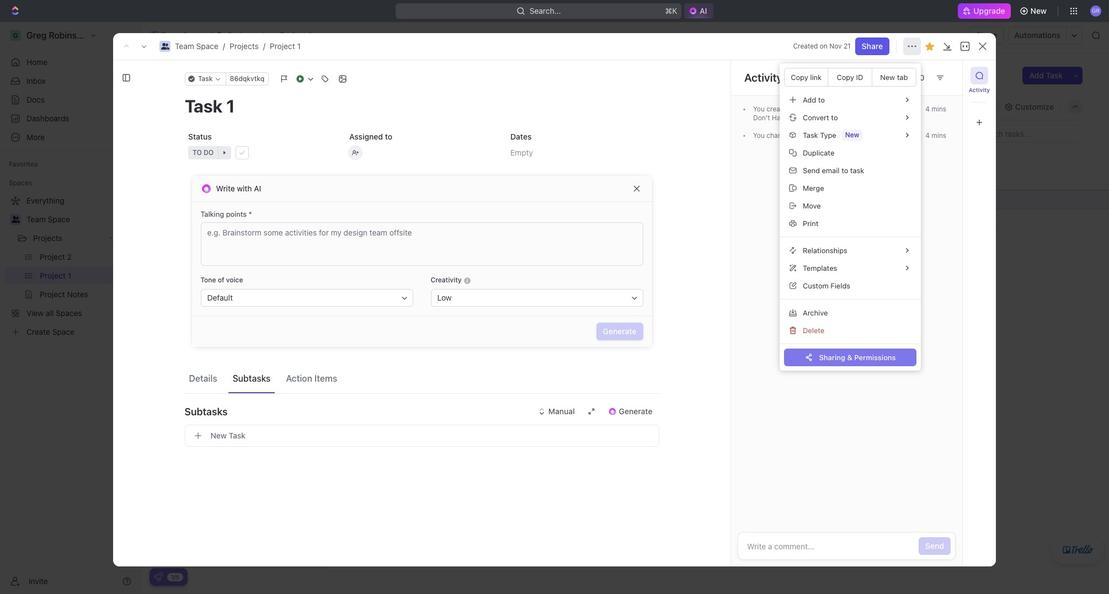 Task type: vqa. For each thing, say whether or not it's contained in the screenshot.
2nd mins from the bottom of the Task sidebar content "section"
yes



Task type: locate. For each thing, give the bounding box(es) containing it.
1 vertical spatial share
[[862, 41, 884, 51]]

delete
[[803, 326, 825, 335]]

0 horizontal spatial team space
[[27, 215, 70, 224]]

1 copy from the left
[[791, 73, 809, 81]]

copy left link
[[791, 73, 809, 81]]

ai
[[254, 184, 261, 193]]

new button
[[1016, 2, 1054, 20]]

nov
[[830, 42, 842, 50]]

task down the task 3
[[215, 253, 231, 262]]

1 horizontal spatial project 1
[[280, 30, 312, 40]]

share down upgrade link
[[977, 30, 998, 40]]

0 horizontal spatial share button
[[856, 38, 890, 55]]

task right complete
[[229, 431, 246, 441]]

1/5
[[171, 574, 179, 581]]

user group image
[[151, 33, 158, 38]]

add up created this task by copying
[[803, 95, 817, 104]]

subtasks button
[[228, 369, 275, 388]]

2 ‎task from the top
[[198, 215, 215, 224]]

2 vertical spatial space
[[48, 215, 70, 224]]

talking
[[201, 210, 224, 219]]

status
[[796, 131, 815, 140]]

relationships button
[[785, 242, 917, 260]]

0 vertical spatial add task button
[[1024, 67, 1070, 84]]

2 you from the top
[[754, 131, 765, 140]]

1 vertical spatial 4
[[926, 131, 930, 140]]

1 vertical spatial project
[[270, 41, 295, 51]]

0 vertical spatial 4 mins
[[926, 105, 947, 113]]

mins right (you
[[932, 105, 947, 113]]

1 vertical spatial subtasks
[[185, 406, 228, 418]]

0 vertical spatial team
[[161, 30, 180, 40]]

templates button
[[785, 260, 917, 277]]

2 4 from the top
[[926, 131, 930, 140]]

tree
[[4, 192, 136, 341]]

subtasks left action
[[233, 374, 271, 384]]

you down don't
[[754, 131, 765, 140]]

add task button up customize
[[1024, 67, 1070, 84]]

archive
[[803, 308, 829, 317]]

custom fields
[[803, 281, 851, 290]]

team space down spaces
[[27, 215, 70, 224]]

merge
[[803, 184, 825, 192]]

0 vertical spatial project
[[280, 30, 306, 40]]

2 copy from the left
[[838, 73, 855, 81]]

add task button up ai
[[236, 157, 283, 170]]

1 horizontal spatial copy
[[838, 73, 855, 81]]

#8678g9yjz (you don't have access)
[[754, 105, 911, 122]]

0 horizontal spatial subtasks
[[185, 406, 228, 418]]

share button right 21
[[856, 38, 890, 55]]

add
[[1030, 71, 1045, 80], [803, 95, 817, 104], [249, 159, 262, 167], [198, 253, 212, 262]]

automations
[[1015, 30, 1061, 40]]

send inside send button
[[926, 542, 945, 551]]

new down convert to dropdown button
[[846, 131, 860, 139]]

1 ‎task from the top
[[198, 195, 215, 205]]

3
[[214, 159, 219, 167], [217, 234, 222, 243]]

generate
[[603, 327, 637, 336], [619, 407, 653, 416]]

you up don't
[[754, 105, 765, 113]]

by
[[821, 105, 829, 113]]

convert to
[[803, 113, 839, 122]]

write
[[216, 184, 235, 193]]

copy
[[791, 73, 809, 81], [838, 73, 855, 81]]

4 mins
[[926, 105, 947, 113], [926, 131, 947, 140]]

onboarding checklist button element
[[154, 573, 163, 582]]

write with ai
[[216, 184, 261, 193]]

1 horizontal spatial subtasks
[[233, 374, 271, 384]]

0 horizontal spatial user group image
[[11, 216, 20, 223]]

new inside "button"
[[881, 73, 896, 81]]

‎task for ‎task 1
[[198, 195, 215, 205]]

4 mins down search button
[[926, 131, 947, 140]]

subtasks for subtasks button
[[233, 374, 271, 384]]

convert
[[803, 113, 830, 122]]

1 vertical spatial send
[[926, 542, 945, 551]]

custom fields button
[[785, 277, 917, 295]]

task down duplicate button
[[851, 166, 865, 175]]

do
[[192, 159, 202, 167]]

to right type
[[842, 131, 850, 140]]

generate button
[[597, 323, 644, 341], [602, 403, 660, 421]]

assigned to
[[349, 132, 392, 141]]

0 vertical spatial activity
[[745, 71, 783, 84]]

2 vertical spatial add task
[[198, 253, 231, 262]]

4 for created this task by copying
[[926, 105, 930, 113]]

4 left 'search'
[[926, 105, 930, 113]]

add task up ai
[[249, 159, 278, 167]]

new up automations
[[1031, 6, 1048, 15]]

send button
[[920, 538, 951, 556]]

list
[[224, 102, 237, 111]]

new right complete
[[211, 431, 227, 441]]

0 vertical spatial space
[[183, 30, 205, 40]]

status
[[188, 132, 212, 141]]

1 vertical spatial team
[[175, 41, 194, 51]]

new for the new button
[[1031, 6, 1048, 15]]

0 vertical spatial subtasks
[[233, 374, 271, 384]]

0 vertical spatial project 1
[[280, 30, 312, 40]]

duplicate button
[[785, 144, 917, 162]]

0 vertical spatial send
[[803, 166, 821, 175]]

1 4 from the top
[[926, 105, 930, 113]]

you
[[754, 105, 765, 113], [754, 131, 765, 140]]

changed
[[767, 131, 794, 140]]

tree containing team space
[[4, 192, 136, 341]]

4 down search button
[[926, 131, 930, 140]]

to right email
[[842, 166, 849, 175]]

3 right do at left
[[214, 159, 219, 167]]

1 vertical spatial add task
[[249, 159, 278, 167]]

1 vertical spatial user group image
[[11, 216, 20, 223]]

to right assigned
[[385, 132, 392, 141]]

new inside button
[[1031, 6, 1048, 15]]

task sidebar content section
[[731, 60, 963, 567]]

1 vertical spatial 3
[[217, 234, 222, 243]]

(you
[[897, 105, 911, 113]]

send for send
[[926, 542, 945, 551]]

new left tab
[[881, 73, 896, 81]]

1 vertical spatial 4 mins
[[926, 131, 947, 140]]

copy left id
[[838, 73, 855, 81]]

send
[[803, 166, 821, 175], [926, 542, 945, 551]]

1 you from the top
[[754, 105, 765, 113]]

0 horizontal spatial share
[[862, 41, 884, 51]]

0 vertical spatial 3
[[214, 159, 219, 167]]

team space / projects / project 1
[[175, 41, 301, 51]]

0 vertical spatial 4
[[926, 105, 930, 113]]

0 vertical spatial you
[[754, 105, 765, 113]]

print button
[[785, 215, 917, 232]]

move
[[803, 201, 822, 210]]

*
[[249, 210, 252, 219]]

0 horizontal spatial task
[[806, 105, 819, 113]]

0 vertical spatial projects
[[228, 30, 257, 40]]

1 vertical spatial you
[[754, 131, 765, 140]]

0 vertical spatial task
[[806, 105, 819, 113]]

email
[[823, 166, 840, 175]]

1 horizontal spatial user group image
[[161, 43, 169, 50]]

assigned
[[349, 132, 383, 141]]

custom
[[803, 281, 829, 290]]

created
[[794, 42, 819, 50]]

4 mins for created this task by copying
[[926, 105, 947, 113]]

project
[[280, 30, 306, 40], [270, 41, 295, 51], [167, 66, 217, 84]]

you for created this task by copying
[[754, 105, 765, 113]]

new for tab
[[881, 73, 896, 81]]

task down ‎task 2
[[198, 234, 215, 243]]

new inside button
[[211, 431, 227, 441]]

1 4 mins from the top
[[926, 105, 947, 113]]

2 mins from the top
[[932, 131, 947, 140]]

task 3
[[198, 234, 222, 243]]

3 down 2
[[217, 234, 222, 243]]

4 mins right (you
[[926, 105, 947, 113]]

add task up customize
[[1030, 71, 1064, 80]]

add up ai
[[249, 159, 262, 167]]

1 vertical spatial ‎task
[[198, 215, 215, 224]]

mins down search button
[[932, 131, 947, 140]]

1 horizontal spatial share
[[977, 30, 998, 40]]

1 horizontal spatial activity
[[970, 87, 991, 93]]

activity up hide dropdown button
[[970, 87, 991, 93]]

to left do at left
[[181, 159, 190, 167]]

copy id button
[[829, 68, 873, 86]]

team space link inside sidebar 'navigation'
[[27, 211, 134, 229]]

1 vertical spatial task
[[851, 166, 865, 175]]

1 horizontal spatial task
[[851, 166, 865, 175]]

0 vertical spatial ‎task
[[198, 195, 215, 205]]

1 vertical spatial mins
[[932, 131, 947, 140]]

task down add to
[[806, 105, 819, 113]]

2 horizontal spatial add task
[[1030, 71, 1064, 80]]

relationships button
[[785, 242, 917, 260]]

0 vertical spatial share
[[977, 30, 998, 40]]

created
[[767, 105, 791, 113]]

Search tasks... text field
[[972, 125, 1083, 142]]

to up 'by'
[[819, 95, 826, 104]]

1 vertical spatial generate button
[[602, 403, 660, 421]]

started
[[199, 420, 235, 432]]

to right 'by'
[[832, 113, 839, 122]]

mins
[[932, 105, 947, 113], [932, 131, 947, 140]]

team space right user group image
[[161, 30, 205, 40]]

created on nov 21
[[794, 42, 851, 50]]

1 horizontal spatial send
[[926, 542, 945, 551]]

send for send email to task
[[803, 166, 821, 175]]

e.g. Brainstorm some activities for my design team offsite text field
[[201, 223, 644, 266]]

add task button
[[1024, 67, 1070, 84], [236, 157, 283, 170], [193, 251, 235, 265]]

86dqkvtkq
[[230, 75, 264, 83]]

team inside sidebar 'navigation'
[[27, 215, 46, 224]]

details button
[[185, 369, 222, 388]]

share button down upgrade link
[[970, 27, 1005, 44]]

0 horizontal spatial send
[[803, 166, 821, 175]]

task left type
[[803, 131, 819, 139]]

add task down the task 3
[[198, 253, 231, 262]]

new tab button
[[873, 68, 917, 86]]

subtasks inside dropdown button
[[185, 406, 228, 418]]

0 horizontal spatial copy
[[791, 73, 809, 81]]

0 horizontal spatial activity
[[745, 71, 783, 84]]

2 4 mins from the top
[[926, 131, 947, 140]]

activity
[[745, 71, 783, 84], [970, 87, 991, 93]]

add task button down the task 3
[[193, 251, 235, 265]]

team space link
[[147, 29, 208, 42], [175, 41, 219, 51], [27, 211, 134, 229]]

templates button
[[785, 260, 917, 277]]

‎task up talking on the left top
[[198, 195, 215, 205]]

Edit task name text field
[[185, 96, 660, 117]]

‎task left 2
[[198, 215, 215, 224]]

0 vertical spatial mins
[[932, 105, 947, 113]]

add inside button
[[803, 95, 817, 104]]

2 vertical spatial team
[[27, 215, 46, 224]]

activity up created on the top right of the page
[[745, 71, 783, 84]]

user group image
[[161, 43, 169, 50], [11, 216, 20, 223]]

archive button
[[785, 304, 917, 322]]

task up customize
[[1047, 71, 1064, 80]]

1 vertical spatial project 1
[[167, 66, 231, 84]]

1 mins from the top
[[932, 105, 947, 113]]

0 vertical spatial user group image
[[161, 43, 169, 50]]

0 vertical spatial team space
[[161, 30, 205, 40]]

to inside task sidebar content section
[[842, 131, 850, 140]]

task inside button
[[229, 431, 246, 441]]

new
[[1031, 6, 1048, 15], [881, 73, 896, 81], [846, 131, 860, 139], [211, 431, 227, 441]]

sidebar navigation
[[0, 22, 141, 595]]

docs
[[27, 95, 45, 104]]

to
[[819, 95, 826, 104], [832, 113, 839, 122], [842, 131, 850, 140], [385, 132, 392, 141], [181, 159, 190, 167], [842, 166, 849, 175]]

send inside "send email to task" button
[[803, 166, 821, 175]]

task
[[1047, 71, 1064, 80], [803, 131, 819, 139], [264, 159, 278, 167], [198, 234, 215, 243], [215, 253, 231, 262], [229, 431, 246, 441]]

1 vertical spatial team space
[[27, 215, 70, 224]]

subtasks inside button
[[233, 374, 271, 384]]

creativity
[[431, 276, 464, 284]]

&
[[848, 353, 853, 362]]

templates
[[803, 264, 838, 273]]

task inside section
[[806, 105, 819, 113]]

share right 21
[[862, 41, 884, 51]]

send email to task button
[[785, 162, 917, 179]]

subtasks up the getting started
[[185, 406, 228, 418]]

add down the task 3
[[198, 253, 212, 262]]

1 horizontal spatial add task
[[249, 159, 278, 167]]

1 vertical spatial activity
[[970, 87, 991, 93]]

2 vertical spatial projects
[[33, 234, 62, 243]]



Task type: describe. For each thing, give the bounding box(es) containing it.
don't
[[754, 114, 771, 122]]

tab
[[898, 73, 909, 81]]

dashboards link
[[4, 110, 136, 128]]

link
[[811, 73, 822, 81]]

2 vertical spatial project
[[167, 66, 217, 84]]

customize
[[1016, 102, 1055, 111]]

task sidebar navigation tab list
[[968, 67, 992, 131]]

have
[[773, 114, 788, 122]]

1 horizontal spatial team space
[[161, 30, 205, 40]]

add up customize
[[1030, 71, 1045, 80]]

convert to button
[[785, 109, 917, 126]]

4 mins for changed status from
[[926, 131, 947, 140]]

mins for changed status from
[[932, 131, 947, 140]]

copy link button
[[785, 68, 829, 86]]

id
[[857, 73, 864, 81]]

1 vertical spatial add task button
[[236, 157, 283, 170]]

1 vertical spatial projects
[[230, 41, 259, 51]]

home
[[27, 57, 48, 67]]

copying
[[831, 105, 855, 113]]

fields
[[831, 281, 851, 290]]

copy id
[[838, 73, 864, 81]]

0 vertical spatial add task
[[1030, 71, 1064, 80]]

close image
[[309, 422, 316, 430]]

subtasks button
[[185, 399, 660, 425]]

upgrade
[[974, 6, 1006, 15]]

hide button
[[966, 99, 999, 115]]

move button
[[785, 197, 917, 215]]

upgrade link
[[959, 3, 1011, 19]]

of
[[218, 276, 224, 284]]

task inside button
[[851, 166, 865, 175]]

this
[[793, 105, 804, 113]]

details
[[189, 374, 217, 384]]

board link
[[179, 99, 203, 115]]

merge button
[[785, 179, 917, 197]]

dashboards
[[27, 114, 69, 123]]

0 vertical spatial generate button
[[597, 323, 644, 341]]

onboarding checklist button image
[[154, 573, 163, 582]]

voice
[[226, 276, 243, 284]]

open
[[857, 131, 876, 140]]

to inside button
[[842, 166, 849, 175]]

favorites button
[[4, 158, 42, 171]]

hide
[[979, 102, 996, 111]]

print
[[803, 219, 819, 228]]

new tab
[[881, 73, 909, 81]]

task type
[[803, 131, 837, 139]]

subtasks for subtasks dropdown button
[[185, 406, 228, 418]]

on
[[820, 42, 828, 50]]

talking points *
[[201, 210, 252, 219]]

team space inside sidebar 'navigation'
[[27, 215, 70, 224]]

send email to task
[[803, 166, 865, 175]]

add to
[[803, 95, 826, 104]]

invite
[[29, 577, 48, 586]]

delete button
[[785, 322, 917, 340]]

‎task 1
[[198, 195, 221, 205]]

add to button
[[785, 91, 917, 109]]

copy link
[[791, 73, 822, 81]]

mins for created this task by copying
[[932, 105, 947, 113]]

automations button
[[1010, 27, 1067, 44]]

projects inside sidebar 'navigation'
[[33, 234, 62, 243]]

activity inside task sidebar content section
[[745, 71, 783, 84]]

0 horizontal spatial project 1
[[167, 66, 231, 84]]

21
[[844, 42, 851, 50]]

docs link
[[4, 91, 136, 109]]

3 inside task 3 link
[[217, 234, 222, 243]]

changed status from
[[765, 131, 834, 140]]

space inside sidebar 'navigation'
[[48, 215, 70, 224]]

‎task 2
[[198, 215, 222, 224]]

task 3 link
[[195, 231, 358, 247]]

sharing & permissions button
[[785, 349, 917, 367]]

tone
[[201, 276, 216, 284]]

0 vertical spatial generate
[[603, 327, 637, 336]]

‎task 1 link
[[195, 192, 358, 208]]

search button
[[921, 99, 964, 115]]

search...
[[530, 6, 561, 15]]

1 vertical spatial space
[[196, 41, 219, 51]]

action items
[[286, 374, 338, 384]]

tone of voice
[[201, 276, 243, 284]]

inbox link
[[4, 72, 136, 90]]

activity inside task sidebar navigation tab list
[[970, 87, 991, 93]]

sharing & permissions
[[820, 353, 897, 362]]

user group image inside sidebar 'navigation'
[[11, 216, 20, 223]]

with
[[237, 184, 252, 193]]

2 vertical spatial add task button
[[193, 251, 235, 265]]

4 for changed status from
[[926, 131, 930, 140]]

‎task for ‎task 2
[[198, 215, 215, 224]]

list link
[[222, 99, 237, 115]]

items
[[315, 374, 338, 384]]

task up the ‎task 1 link
[[264, 159, 278, 167]]

convert to button
[[785, 109, 917, 126]]

home link
[[4, 54, 136, 71]]

board
[[182, 102, 203, 111]]

copy for copy id
[[838, 73, 855, 81]]

new for task
[[211, 431, 227, 441]]

permissions
[[855, 353, 897, 362]]

⌘k
[[666, 6, 678, 15]]

getting
[[158, 420, 196, 432]]

1 inside the ‎task 1 link
[[217, 195, 221, 205]]

#8678g9yjz
[[857, 105, 895, 113]]

1 horizontal spatial share button
[[970, 27, 1005, 44]]

add to button
[[785, 91, 917, 109]]

2
[[217, 215, 222, 224]]

copy for copy link
[[791, 73, 809, 81]]

spaces
[[9, 179, 32, 187]]

tree inside sidebar 'navigation'
[[4, 192, 136, 341]]

0 horizontal spatial add task
[[198, 253, 231, 262]]

1 vertical spatial generate
[[619, 407, 653, 416]]

complete
[[175, 439, 205, 447]]

type
[[821, 131, 837, 139]]

you for changed status from
[[754, 131, 765, 140]]



